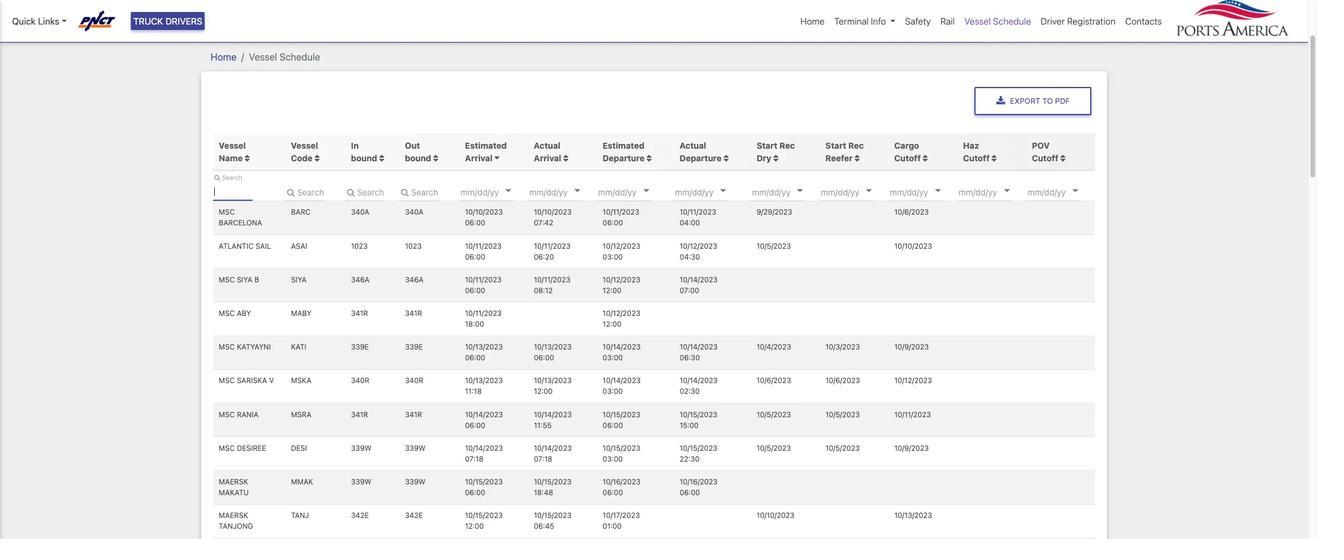 Task type: locate. For each thing, give the bounding box(es) containing it.
1 horizontal spatial cutoff
[[964, 153, 990, 163]]

4 03:00 from the top
[[603, 455, 623, 464]]

1 horizontal spatial 10/14/2023 07:18
[[534, 444, 572, 464]]

1 bound from the left
[[351, 153, 377, 163]]

msc left rania
[[219, 410, 235, 419]]

0 horizontal spatial bound
[[351, 153, 377, 163]]

0 horizontal spatial 342e
[[351, 512, 369, 521]]

msc left sariska
[[219, 377, 235, 386]]

mm/dd/yy field down cargo cutoff
[[889, 183, 961, 201]]

1 horizontal spatial 342e
[[405, 512, 423, 521]]

driver
[[1041, 16, 1065, 26]]

10/12/2023 12:00
[[603, 275, 641, 295], [603, 309, 641, 329]]

1 start from the left
[[757, 140, 778, 151]]

7 mm/dd/yy field from the left
[[889, 183, 961, 201]]

1 10/9/2023 from the top
[[895, 343, 929, 352]]

maersk makatu
[[219, 478, 249, 498]]

0 horizontal spatial schedule
[[280, 51, 320, 62]]

0 horizontal spatial rec
[[780, 140, 795, 151]]

msc rania
[[219, 410, 259, 419]]

atlantic
[[219, 242, 254, 251]]

07:18
[[465, 455, 484, 464], [534, 455, 553, 464]]

quick links
[[12, 16, 59, 26]]

2 open calendar image from the left
[[644, 190, 650, 193]]

actual
[[534, 140, 561, 151], [680, 140, 707, 151]]

vessel schedule
[[965, 16, 1032, 26], [249, 51, 320, 62]]

2 horizontal spatial cutoff
[[1033, 153, 1059, 163]]

arrival for actual arrival
[[534, 153, 562, 163]]

339e
[[351, 343, 369, 352], [405, 343, 423, 352]]

2 departure from the left
[[680, 153, 722, 163]]

10/11/2023 06:00 up 10/11/2023 18:00
[[465, 275, 502, 295]]

truck drivers link
[[131, 12, 205, 30]]

msc siya b
[[219, 275, 259, 284]]

2 mm/dd/yy field from the left
[[528, 183, 600, 201]]

bound inside in bound
[[351, 153, 377, 163]]

bound inside out bound
[[405, 153, 431, 163]]

1 10/14/2023 03:00 from the top
[[603, 343, 641, 363]]

3 msc from the top
[[219, 309, 235, 318]]

03:00 for 10/13/2023 06:00
[[603, 354, 623, 363]]

0 horizontal spatial 10/6/2023
[[757, 377, 792, 386]]

0 vertical spatial 10/14/2023 03:00
[[603, 343, 641, 363]]

msc left katyayni
[[219, 343, 235, 352]]

maersk for maersk tanjong
[[219, 512, 248, 521]]

start inside the start rec reefer
[[826, 140, 847, 151]]

0 horizontal spatial 10/13/2023 06:00
[[465, 343, 503, 363]]

departure
[[603, 153, 645, 163], [680, 153, 722, 163]]

1 cutoff from the left
[[895, 153, 921, 163]]

03:00 for 10/11/2023 06:20
[[603, 253, 623, 262]]

bound down in
[[351, 153, 377, 163]]

1 horizontal spatial 10/15/2023 06:00
[[603, 410, 641, 430]]

1 10/16/2023 06:00 from the left
[[603, 478, 641, 498]]

maersk up tanjong
[[219, 512, 248, 521]]

cutoff down 'pov'
[[1033, 153, 1059, 163]]

5 open calendar image from the left
[[1073, 190, 1079, 193]]

1 10/12/2023 12:00 from the top
[[603, 275, 641, 295]]

None field
[[213, 183, 253, 201], [285, 183, 325, 201], [345, 183, 385, 201], [399, 183, 439, 201], [213, 183, 253, 201], [285, 183, 325, 201], [345, 183, 385, 201], [399, 183, 439, 201]]

mm/dd/yy field up the 10/11/2023 04:00
[[674, 183, 746, 201]]

341r
[[351, 309, 368, 318], [405, 309, 422, 318], [351, 410, 368, 419], [405, 410, 422, 419]]

10/9/2023 for 10/3/2023
[[895, 343, 929, 352]]

10/15/2023 06:00 up "10/15/2023 03:00" at left bottom
[[603, 410, 641, 430]]

2 10/9/2023 from the top
[[895, 444, 929, 453]]

06:00 inside 10/14/2023 06:00
[[465, 421, 486, 430]]

0 horizontal spatial home
[[211, 51, 237, 62]]

0 horizontal spatial home link
[[211, 51, 237, 62]]

2 10/16/2023 from the left
[[680, 478, 718, 487]]

10/16/2023 down "10/15/2023 03:00" at left bottom
[[603, 478, 641, 487]]

maersk inside maersk makatu
[[219, 478, 248, 487]]

10/5/2023
[[757, 242, 792, 251], [757, 410, 792, 419], [826, 410, 860, 419], [757, 444, 792, 453], [826, 444, 860, 453]]

drivers
[[166, 16, 203, 26]]

1 horizontal spatial estimated
[[603, 140, 645, 151]]

arrival
[[465, 153, 493, 163], [534, 153, 562, 163]]

3 open calendar image from the left
[[798, 190, 804, 193]]

10/16/2023 06:00 up 10/17/2023
[[603, 478, 641, 498]]

actual inside "actual departure"
[[680, 140, 707, 151]]

2 rec from the left
[[849, 140, 864, 151]]

8 mm/dd/yy field from the left
[[958, 183, 1030, 201]]

0 horizontal spatial vessel schedule
[[249, 51, 320, 62]]

4 msc from the top
[[219, 343, 235, 352]]

1 horizontal spatial siya
[[291, 275, 307, 284]]

1 horizontal spatial actual
[[680, 140, 707, 151]]

kati
[[291, 343, 307, 352]]

rec left the start rec reefer
[[780, 140, 795, 151]]

3 mm/dd/yy field from the left
[[597, 183, 669, 201]]

msc inside msc barcelona
[[219, 208, 235, 217]]

0 vertical spatial maersk
[[219, 478, 248, 487]]

1 horizontal spatial 10/13/2023 06:00
[[534, 343, 572, 363]]

links
[[38, 16, 59, 26]]

1 actual from the left
[[534, 140, 561, 151]]

mm/dd/yy field
[[459, 183, 532, 201], [528, 183, 600, 201], [597, 183, 669, 201], [674, 183, 746, 201], [751, 183, 823, 201], [820, 183, 892, 201], [889, 183, 961, 201], [958, 183, 1030, 201], [1027, 183, 1099, 201]]

6 msc from the top
[[219, 410, 235, 419]]

0 vertical spatial 10/9/2023
[[895, 343, 929, 352]]

rec for start rec reefer
[[849, 140, 864, 151]]

msc up barcelona
[[219, 208, 235, 217]]

start for dry
[[757, 140, 778, 151]]

10/12/2023 03:00
[[603, 242, 641, 262]]

siya
[[237, 275, 253, 284], [291, 275, 307, 284]]

2 msc from the top
[[219, 275, 235, 284]]

10/15/2023
[[603, 410, 641, 419], [680, 410, 718, 419], [603, 444, 641, 453], [680, 444, 718, 453], [465, 478, 503, 487], [534, 478, 572, 487], [465, 512, 503, 521], [534, 512, 572, 521]]

siya down asai
[[291, 275, 307, 284]]

export
[[1011, 97, 1041, 106]]

12:00 inside 10/15/2023 12:00
[[465, 522, 484, 531]]

10/12/2023
[[603, 242, 641, 251], [680, 242, 718, 251], [603, 275, 641, 284], [603, 309, 641, 318], [895, 377, 932, 386]]

1 horizontal spatial 339e
[[405, 343, 423, 352]]

1 340a from the left
[[351, 208, 370, 217]]

0 horizontal spatial 340r
[[351, 377, 370, 386]]

0 horizontal spatial 346a
[[351, 275, 370, 284]]

1 open calendar image from the left
[[506, 190, 512, 193]]

1 horizontal spatial 10/16/2023
[[680, 478, 718, 487]]

bound down out
[[405, 153, 431, 163]]

346a
[[351, 275, 370, 284], [405, 275, 424, 284]]

10/13/2023
[[465, 343, 503, 352], [534, 343, 572, 352], [465, 377, 503, 386], [534, 377, 572, 386], [895, 512, 933, 521]]

msc aby
[[219, 309, 251, 318]]

0 horizontal spatial 10/14/2023 07:18
[[465, 444, 503, 464]]

1 horizontal spatial bound
[[405, 153, 431, 163]]

estimated for departure
[[603, 140, 645, 151]]

10/12/2023 04:30
[[680, 242, 718, 262]]

0 horizontal spatial arrival
[[465, 153, 493, 163]]

2 340a from the left
[[405, 208, 424, 217]]

mm/dd/yy field down estimated departure
[[597, 183, 669, 201]]

arrival inside estimated arrival
[[465, 153, 493, 163]]

7 msc from the top
[[219, 444, 235, 453]]

1023
[[351, 242, 368, 251], [405, 242, 422, 251]]

sariska
[[237, 377, 267, 386]]

07:18 down 10/14/2023 06:00
[[465, 455, 484, 464]]

5 msc from the top
[[219, 377, 235, 386]]

start up dry
[[757, 140, 778, 151]]

0 horizontal spatial actual
[[534, 140, 561, 151]]

2 vertical spatial 10/11/2023 06:00
[[465, 275, 502, 295]]

2 actual from the left
[[680, 140, 707, 151]]

1 maersk from the top
[[219, 478, 248, 487]]

msc left desiree
[[219, 444, 235, 453]]

6 mm/dd/yy field from the left
[[820, 183, 892, 201]]

0 horizontal spatial departure
[[603, 153, 645, 163]]

2 arrival from the left
[[534, 153, 562, 163]]

siya left b
[[237, 275, 253, 284]]

cutoff down "haz"
[[964, 153, 990, 163]]

10/16/2023 06:00 down the 22:30
[[680, 478, 718, 498]]

2 03:00 from the top
[[603, 354, 623, 363]]

home
[[801, 16, 825, 26], [211, 51, 237, 62]]

maersk up 'makatu'
[[219, 478, 248, 487]]

10/14/2023 07:18
[[465, 444, 503, 464], [534, 444, 572, 464]]

10/17/2023 01:00
[[603, 512, 640, 531]]

1 departure from the left
[[603, 153, 645, 163]]

10/12/2023 12:00 for 10/11/2023 18:00
[[603, 309, 641, 329]]

10/9/2023
[[895, 343, 929, 352], [895, 444, 929, 453]]

pov cutoff
[[1033, 140, 1059, 163]]

2 342e from the left
[[405, 512, 423, 521]]

0 horizontal spatial 10/16/2023 06:00
[[603, 478, 641, 498]]

0 horizontal spatial 10/16/2023
[[603, 478, 641, 487]]

vessel name
[[219, 140, 246, 163]]

start rec reefer
[[826, 140, 864, 163]]

0 horizontal spatial 340a
[[351, 208, 370, 217]]

home link
[[796, 10, 830, 33], [211, 51, 237, 62]]

12:00
[[603, 286, 622, 295], [603, 320, 622, 329], [534, 387, 553, 396], [465, 522, 484, 531]]

rec inside start rec dry
[[780, 140, 795, 151]]

cargo cutoff
[[895, 140, 921, 163]]

rec inside the start rec reefer
[[849, 140, 864, 151]]

1 mm/dd/yy field from the left
[[459, 183, 532, 201]]

2 339e from the left
[[405, 343, 423, 352]]

2 maersk from the top
[[219, 512, 248, 521]]

departure for estimated
[[603, 153, 645, 163]]

schedule
[[994, 16, 1032, 26], [280, 51, 320, 62]]

1 arrival from the left
[[465, 153, 493, 163]]

open calendar image
[[575, 190, 581, 193], [721, 190, 727, 193], [798, 190, 804, 193], [1004, 190, 1010, 193]]

pov
[[1033, 140, 1050, 151]]

1 horizontal spatial start
[[826, 140, 847, 151]]

estimated departure
[[603, 140, 645, 163]]

0 horizontal spatial estimated
[[465, 140, 507, 151]]

5 mm/dd/yy field from the left
[[751, 183, 823, 201]]

1 vertical spatial vessel schedule
[[249, 51, 320, 62]]

10/13/2023 06:00 down 18:00
[[465, 343, 503, 363]]

10/13/2023 06:00 up 10/13/2023 12:00
[[534, 343, 572, 363]]

2 start from the left
[[826, 140, 847, 151]]

rail link
[[936, 10, 960, 33]]

actual for actual departure
[[680, 140, 707, 151]]

10/4/2023
[[757, 343, 792, 352]]

10/11/2023 06:00 down 10/10/2023 06:00
[[465, 242, 502, 262]]

mm/dd/yy field up 10/10/2023 07:42
[[528, 183, 600, 201]]

1 vertical spatial 10/11/2023 06:00
[[465, 242, 502, 262]]

rail
[[941, 16, 955, 26]]

1 horizontal spatial 10/16/2023 06:00
[[680, 478, 718, 498]]

1 horizontal spatial rec
[[849, 140, 864, 151]]

0 horizontal spatial 07:18
[[465, 455, 484, 464]]

10/16/2023 down the 22:30
[[680, 478, 718, 487]]

pdf
[[1056, 97, 1070, 106]]

10/15/2023 12:00
[[465, 512, 503, 531]]

open calendar image
[[506, 190, 512, 193], [644, 190, 650, 193], [866, 190, 873, 193], [935, 190, 941, 193], [1073, 190, 1079, 193]]

start for reefer
[[826, 140, 847, 151]]

10/11/2023 08:12
[[534, 275, 571, 295]]

estimated inside estimated departure
[[603, 140, 645, 151]]

10/10/2023 07:42
[[534, 208, 572, 228]]

cutoff down cargo
[[895, 153, 921, 163]]

1 10/13/2023 06:00 from the left
[[465, 343, 503, 363]]

10/14/2023 03:00 for 10/13/2023 06:00
[[603, 343, 641, 363]]

4 open calendar image from the left
[[935, 190, 941, 193]]

10/11/2023 06:00 up 10/12/2023 03:00
[[603, 208, 640, 228]]

start up the reefer
[[826, 140, 847, 151]]

0 horizontal spatial 1023
[[351, 242, 368, 251]]

cutoff
[[895, 153, 921, 163], [964, 153, 990, 163], [1033, 153, 1059, 163]]

4 mm/dd/yy field from the left
[[674, 183, 746, 201]]

10/14/2023 07:18 down 10/14/2023 06:00
[[465, 444, 503, 464]]

mm/dd/yy field for 3rd open calendar icon from left
[[751, 183, 823, 201]]

msc for msc sariska v
[[219, 377, 235, 386]]

msc
[[219, 208, 235, 217], [219, 275, 235, 284], [219, 309, 235, 318], [219, 343, 235, 352], [219, 377, 235, 386], [219, 410, 235, 419], [219, 444, 235, 453]]

0 vertical spatial home link
[[796, 10, 830, 33]]

msc left aby
[[219, 309, 235, 318]]

msc left b
[[219, 275, 235, 284]]

registration
[[1068, 16, 1116, 26]]

1 msc from the top
[[219, 208, 235, 217]]

1 horizontal spatial 340a
[[405, 208, 424, 217]]

0 vertical spatial schedule
[[994, 16, 1032, 26]]

quick links link
[[12, 14, 66, 28]]

1 10/16/2023 from the left
[[603, 478, 641, 487]]

03:00 inside "10/15/2023 03:00"
[[603, 455, 623, 464]]

safety link
[[901, 10, 936, 33]]

1 horizontal spatial 1023
[[405, 242, 422, 251]]

1 vertical spatial 10/14/2023 03:00
[[603, 377, 641, 396]]

1 horizontal spatial 346a
[[405, 275, 424, 284]]

1 horizontal spatial 340r
[[405, 377, 424, 386]]

2 07:18 from the left
[[534, 455, 553, 464]]

4 open calendar image from the left
[[1004, 190, 1010, 193]]

mm/dd/yy field up 10/10/2023 06:00
[[459, 183, 532, 201]]

1 339e from the left
[[351, 343, 369, 352]]

0 horizontal spatial 339e
[[351, 343, 369, 352]]

3 03:00 from the top
[[603, 387, 623, 396]]

1 vertical spatial maersk
[[219, 512, 248, 521]]

2 estimated from the left
[[603, 140, 645, 151]]

1 03:00 from the top
[[603, 253, 623, 262]]

2 bound from the left
[[405, 153, 431, 163]]

2 siya from the left
[[291, 275, 307, 284]]

2 340r from the left
[[405, 377, 424, 386]]

1 horizontal spatial schedule
[[994, 16, 1032, 26]]

2 cutoff from the left
[[964, 153, 990, 163]]

1 horizontal spatial home
[[801, 16, 825, 26]]

arrival for estimated arrival
[[465, 153, 493, 163]]

03:00 inside 10/12/2023 03:00
[[603, 253, 623, 262]]

msc for msc desiree
[[219, 444, 235, 453]]

mm/dd/yy field down the reefer
[[820, 183, 892, 201]]

339w
[[351, 444, 372, 453], [405, 444, 426, 453], [351, 478, 372, 487], [405, 478, 426, 487]]

0 horizontal spatial cutoff
[[895, 153, 921, 163]]

maersk inside maersk tanjong
[[219, 512, 248, 521]]

10/14/2023 02:30
[[680, 377, 718, 396]]

0 vertical spatial 10/12/2023 12:00
[[603, 275, 641, 295]]

07:18 up 10/15/2023 18:48 on the left bottom of the page
[[534, 455, 553, 464]]

2 10/12/2023 12:00 from the top
[[603, 309, 641, 329]]

1 vertical spatial 10/15/2023 06:00
[[465, 478, 503, 498]]

rec up the reefer
[[849, 140, 864, 151]]

04:30
[[680, 253, 700, 262]]

1 horizontal spatial arrival
[[534, 153, 562, 163]]

start inside start rec dry
[[757, 140, 778, 151]]

10/15/2023 06:00 up 10/15/2023 12:00
[[465, 478, 503, 498]]

342e
[[351, 512, 369, 521], [405, 512, 423, 521]]

1 horizontal spatial departure
[[680, 153, 722, 163]]

start
[[757, 140, 778, 151], [826, 140, 847, 151]]

maersk
[[219, 478, 248, 487], [219, 512, 248, 521]]

1 vertical spatial 10/12/2023 12:00
[[603, 309, 641, 329]]

1 rec from the left
[[780, 140, 795, 151]]

mmak
[[291, 478, 313, 487]]

maersk tanjong
[[219, 512, 253, 531]]

bound for in
[[351, 153, 377, 163]]

1 horizontal spatial 07:18
[[534, 455, 553, 464]]

0 horizontal spatial siya
[[237, 275, 253, 284]]

3 cutoff from the left
[[1033, 153, 1059, 163]]

msc barcelona
[[219, 208, 262, 228]]

mm/dd/yy field down pov cutoff
[[1027, 183, 1099, 201]]

mm/dd/yy field for fifth open calendar image from left
[[1027, 183, 1099, 201]]

estimated arrival
[[465, 140, 507, 163]]

departure for actual
[[680, 153, 722, 163]]

mm/dd/yy field up 9/29/2023
[[751, 183, 823, 201]]

0 vertical spatial vessel schedule
[[965, 16, 1032, 26]]

10/16/2023 06:00
[[603, 478, 641, 498], [680, 478, 718, 498]]

03:00
[[603, 253, 623, 262], [603, 354, 623, 363], [603, 387, 623, 396], [603, 455, 623, 464]]

1 estimated from the left
[[465, 140, 507, 151]]

1 vertical spatial 10/9/2023
[[895, 444, 929, 453]]

msc sariska v
[[219, 377, 274, 386]]

0 horizontal spatial start
[[757, 140, 778, 151]]

mm/dd/yy field down haz cutoff
[[958, 183, 1030, 201]]

b
[[255, 275, 259, 284]]

9 mm/dd/yy field from the left
[[1027, 183, 1099, 201]]

10/14/2023 07:18 down 11:55
[[534, 444, 572, 464]]

10/3/2023
[[826, 343, 860, 352]]

code
[[291, 153, 313, 163]]

2 10/14/2023 03:00 from the top
[[603, 377, 641, 396]]

bound
[[351, 153, 377, 163], [405, 153, 431, 163]]

340a
[[351, 208, 370, 217], [405, 208, 424, 217]]

actual inside actual arrival
[[534, 140, 561, 151]]

10/15/2023 03:00
[[603, 444, 641, 464]]

2 10/14/2023 07:18 from the left
[[534, 444, 572, 464]]



Task type: describe. For each thing, give the bounding box(es) containing it.
reefer
[[826, 153, 853, 163]]

1 07:18 from the left
[[465, 455, 484, 464]]

tanjong
[[219, 522, 253, 531]]

quick
[[12, 16, 36, 26]]

1 vertical spatial home link
[[211, 51, 237, 62]]

10/12/2023 for 346a
[[603, 275, 641, 284]]

2 346a from the left
[[405, 275, 424, 284]]

driver registration link
[[1036, 10, 1121, 33]]

03:00 for 10/13/2023 12:00
[[603, 387, 623, 396]]

10/15/2023 15:00
[[680, 410, 718, 430]]

10/11/2023 06:00 for 10/11/2023 06:20
[[465, 242, 502, 262]]

10/14/2023 06:00
[[465, 410, 503, 430]]

18:00
[[465, 320, 484, 329]]

11:55
[[534, 421, 552, 430]]

in bound
[[351, 140, 380, 163]]

desi
[[291, 444, 307, 453]]

07:42
[[534, 219, 554, 228]]

08:12
[[534, 286, 553, 295]]

10/14/2023 11:55
[[534, 410, 572, 430]]

msc for msc katyayni
[[219, 343, 235, 352]]

terminal info link
[[830, 10, 901, 33]]

02:30
[[680, 387, 700, 396]]

10/11/2023 06:00 for 10/11/2023 08:12
[[465, 275, 502, 295]]

aby
[[237, 309, 251, 318]]

10/14/2023 03:00 for 10/13/2023 12:00
[[603, 377, 641, 396]]

tanj
[[291, 512, 309, 521]]

10/12/2023 12:00 for 10/11/2023 06:00
[[603, 275, 641, 295]]

10/13/2023 12:00
[[534, 377, 572, 396]]

9/29/2023
[[757, 208, 793, 217]]

asai
[[291, 242, 307, 251]]

maersk for maersk makatu
[[219, 478, 248, 487]]

msc for msc rania
[[219, 410, 235, 419]]

mm/dd/yy field for third open calendar icon from right
[[674, 183, 746, 201]]

03:00 for 10/14/2023 07:18
[[603, 455, 623, 464]]

18:48
[[534, 489, 553, 498]]

actual arrival
[[534, 140, 562, 163]]

atlantic sail
[[219, 242, 271, 251]]

name
[[219, 153, 243, 163]]

msc desiree
[[219, 444, 266, 453]]

1 open calendar image from the left
[[575, 190, 581, 193]]

rec for start rec dry
[[780, 140, 795, 151]]

mm/dd/yy field for 2nd open calendar image from right
[[889, 183, 961, 201]]

info
[[871, 16, 887, 26]]

10/15/2023 22:30
[[680, 444, 718, 464]]

1 vertical spatial schedule
[[280, 51, 320, 62]]

desiree
[[237, 444, 266, 453]]

1 340r from the left
[[351, 377, 370, 386]]

export to pdf
[[1011, 97, 1070, 106]]

2 10/16/2023 06:00 from the left
[[680, 478, 718, 498]]

1 1023 from the left
[[351, 242, 368, 251]]

10/14/2023 06:30
[[680, 343, 718, 363]]

msc katyayni
[[219, 343, 271, 352]]

cutoff for cargo
[[895, 153, 921, 163]]

haz cutoff
[[964, 140, 990, 163]]

vessel code
[[291, 140, 318, 163]]

10/11/2023 04:00
[[680, 208, 717, 228]]

vessel schedule link
[[960, 10, 1036, 33]]

1 siya from the left
[[237, 275, 253, 284]]

mm/dd/yy field for first open calendar icon from the right
[[958, 183, 1030, 201]]

10/17/2023
[[603, 512, 640, 521]]

04:00
[[680, 219, 700, 228]]

contacts link
[[1121, 10, 1167, 33]]

export to pdf link
[[975, 87, 1092, 115]]

06:30
[[680, 354, 700, 363]]

terminal info
[[835, 16, 887, 26]]

1 10/14/2023 07:18 from the left
[[465, 444, 503, 464]]

2 1023 from the left
[[405, 242, 422, 251]]

start rec dry
[[757, 140, 795, 163]]

mm/dd/yy field for 1st open calendar icon from the left
[[528, 183, 600, 201]]

12:00 inside 10/13/2023 12:00
[[534, 387, 553, 396]]

10/11/2023 18:00
[[465, 309, 502, 329]]

safety
[[906, 16, 931, 26]]

v
[[269, 377, 274, 386]]

10/11/2023 06:20
[[534, 242, 571, 262]]

10/9/2023 for 10/5/2023
[[895, 444, 929, 453]]

dry
[[757, 153, 772, 163]]

mska
[[291, 377, 312, 386]]

1 horizontal spatial 10/6/2023
[[826, 377, 861, 386]]

download image
[[997, 96, 1006, 106]]

out bound
[[405, 140, 434, 163]]

10/15/2023 18:48
[[534, 478, 572, 498]]

1 horizontal spatial home link
[[796, 10, 830, 33]]

maby
[[291, 309, 312, 318]]

haz
[[964, 140, 980, 151]]

1 346a from the left
[[351, 275, 370, 284]]

10/5/2023 for 10/15/2023 22:30
[[757, 444, 792, 453]]

actual for actual arrival
[[534, 140, 561, 151]]

3 open calendar image from the left
[[866, 190, 873, 193]]

cutoff for pov
[[1033, 153, 1059, 163]]

0 vertical spatial 10/11/2023 06:00
[[603, 208, 640, 228]]

bound for out
[[405, 153, 431, 163]]

barcelona
[[219, 219, 262, 228]]

22:30
[[680, 455, 700, 464]]

mm/dd/yy field for 3rd open calendar image
[[820, 183, 892, 201]]

10/12/2023 for 1023
[[603, 242, 641, 251]]

cutoff for haz
[[964, 153, 990, 163]]

06:20
[[534, 253, 554, 262]]

in
[[351, 140, 359, 151]]

rania
[[237, 410, 259, 419]]

msc for msc aby
[[219, 309, 235, 318]]

10/5/2023 for 10/15/2023 15:00
[[757, 410, 792, 419]]

cargo
[[895, 140, 920, 151]]

2 10/13/2023 06:00 from the left
[[534, 343, 572, 363]]

1 vertical spatial home
[[211, 51, 237, 62]]

actual departure
[[680, 140, 722, 163]]

barc
[[291, 208, 311, 217]]

truck drivers
[[133, 16, 203, 26]]

mm/dd/yy field for 5th open calendar image from the right
[[459, 183, 532, 201]]

1 horizontal spatial vessel schedule
[[965, 16, 1032, 26]]

0 horizontal spatial 10/15/2023 06:00
[[465, 478, 503, 498]]

10/15/2023 06:45
[[534, 512, 572, 531]]

estimated for arrival
[[465, 140, 507, 151]]

mm/dd/yy field for second open calendar image
[[597, 183, 669, 201]]

10/12/2023 for 341r
[[603, 309, 641, 318]]

out
[[405, 140, 420, 151]]

1 342e from the left
[[351, 512, 369, 521]]

0 vertical spatial home
[[801, 16, 825, 26]]

10/5/2023 for 10/12/2023 04:30
[[757, 242, 792, 251]]

to
[[1043, 97, 1054, 106]]

2 open calendar image from the left
[[721, 190, 727, 193]]

06:00 inside 10/10/2023 06:00
[[465, 219, 486, 228]]

07:00
[[680, 286, 700, 295]]

msc for msc barcelona
[[219, 208, 235, 217]]

0 vertical spatial 10/15/2023 06:00
[[603, 410, 641, 430]]

11:18
[[465, 387, 482, 396]]

2 horizontal spatial 10/6/2023
[[895, 208, 929, 217]]

msc for msc siya b
[[219, 275, 235, 284]]



Task type: vqa. For each thing, say whether or not it's contained in the screenshot.


